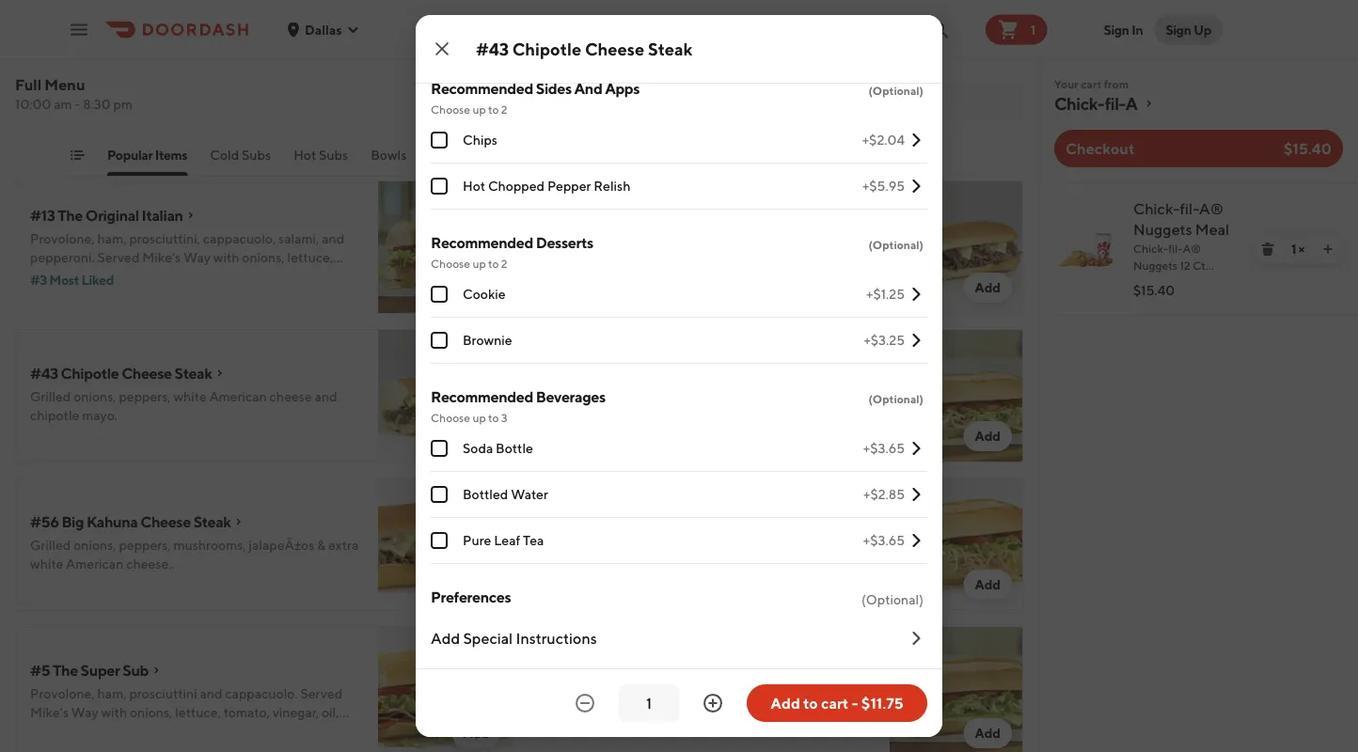 Task type: describe. For each thing, give the bounding box(es) containing it.
up inside recommended sides and apps choose up to 2
[[473, 103, 486, 116]]

pure
[[463, 533, 491, 549]]

with inside provolone and ham. served mike's way with onions, lettuce, tomato, vinegar, oil, oregano, and salt.
[[779, 389, 805, 405]]

tomato, inside provolone and ham. served mike's way with onions, lettuce, tomato, vinegar, oil, oregano, and salt.
[[590, 408, 637, 423]]

(optional) for recommended desserts
[[869, 238, 924, 251]]

mushrooms,
[[174, 538, 246, 553]]

steak inside dialog
[[648, 39, 693, 59]]

recommended for recommended sides and apps
[[431, 80, 533, 97]]

recommended desserts group
[[431, 232, 928, 364]]

served inside "provolone, ham, prosciuttini, cappacuolo, salami, and pepperoni. served mike's way with onions, lettuce, tomato, vinegar, oil, oregano, and salt."
[[97, 250, 140, 265]]

onions, inside provolone and ham. served mike's way with onions, lettuce, tomato, vinegar, oil, oregano, and salt.
[[808, 389, 850, 405]]

add to cart - $11.75 button
[[747, 685, 928, 723]]

recommended beverages choose up to 3
[[431, 388, 606, 424]]

hot subs button
[[294, 146, 348, 176]]

#14 the veggie image
[[890, 627, 1024, 753]]

+$3.65 for pure leaf tea
[[864, 533, 905, 549]]

up
[[1194, 22, 1212, 37]]

grilled inside #17 mike's famous philly grilled onions, peppers & white american cheese..
[[542, 250, 583, 265]]

#56 big kahuna cheese steak image
[[378, 478, 512, 612]]

cheese
[[270, 389, 312, 405]]

lettuce, inside "provolone, ham, prosciuttini, cappacuolo, salami, and pepperoni. served mike's way with onions, lettuce, tomato, vinegar, oil, oregano, and salt."
[[287, 250, 333, 265]]

famous
[[614, 225, 667, 243]]

nuggets
[[1134, 221, 1193, 239]]

ham, for super
[[97, 686, 127, 702]]

strips
[[580, 26, 615, 41]]

to inside 'recommended beverages choose up to 3'
[[488, 411, 499, 424]]

dallas
[[305, 22, 342, 37]]

increase quantity by 1 image
[[702, 692, 724, 715]]

#17 mike's famous philly grilled onions, peppers & white american cheese..
[[542, 225, 838, 265]]

grilled for #56 big kahuna cheese steak
[[30, 538, 71, 553]]

subs for cold subs
[[242, 147, 271, 163]]

onions, inside "grilled onions, peppers, mushrooms, jalapeã±os & extra white american cheese.."
[[74, 538, 116, 553]]

add for provolone, ham, prosciuttini, cappacuolo, salami, and pepperoni. served mike's way with onions, lettuce, tomato, vinegar, oil, oregano, and salt.
[[463, 280, 489, 295]]

red/green pepper strips
[[463, 26, 615, 41]]

salt. inside provolone, ham, prosciuttini and cappacuolo. served mike's way with onions, lettuce, tomato, vinegar, oil, oregano, and salt.
[[111, 724, 135, 740]]

1 vertical spatial steak
[[175, 365, 212, 382]]

Red/Green Pepper Strips checkbox
[[431, 25, 448, 42]]

recommended for recommended beverages
[[431, 388, 533, 406]]

served inside provolone, ham, prosciuttini and cappacuolo. served mike's way with onions, lettuce, tomato, vinegar, oil, oregano, and salt.
[[301, 686, 343, 702]]

popular items
[[107, 147, 188, 163]]

1 vertical spatial from
[[289, 148, 317, 164]]

choose for recommended desserts
[[431, 257, 470, 270]]

add to cart - $11.75
[[771, 695, 904, 713]]

ham
[[609, 538, 635, 553]]

to inside button
[[804, 695, 818, 713]]

#43 chipotle cheese steak inside #43 chipotle cheese steak dialog
[[476, 39, 693, 59]]

up for recommended beverages
[[473, 411, 486, 424]]

super
[[81, 662, 120, 680]]

items
[[155, 147, 188, 163]]

& inside button
[[511, 147, 520, 163]]

relish
[[594, 178, 631, 194]]

1 horizontal spatial $15.40
[[1284, 140, 1332, 158]]

add for swiss, provolone, & green bell peppers..
[[975, 726, 1001, 741]]

8:30
[[83, 96, 111, 112]]

#5 the super sub
[[30, 662, 149, 680]]

lettuce, inside provolone and ham. served mike's way with onions, lettuce, tomato, vinegar, oil, oregano, and salt.
[[542, 408, 588, 423]]

pepper inside recommended sides and apps group
[[548, 178, 591, 194]]

instructions
[[516, 630, 597, 648]]

white inside "grilled onions, peppers, mushrooms, jalapeã±os & extra white american cheese.."
[[30, 557, 63, 572]]

mike's inside provolone and ham. served mike's way with onions, lettuce, tomato, vinegar, oil, oregano, and salt.
[[708, 389, 746, 405]]

salami,
[[279, 231, 319, 247]]

& inside "grilled onions, peppers, mushrooms, jalapeã±os & extra white american cheese.."
[[317, 538, 326, 553]]

vinegar, inside provolone, ham and cappacuolo. served mike's way with onions, lettuce, tomato, vinegar, oil, oregano, and salt.
[[713, 557, 760, 572]]

open menu image
[[68, 18, 90, 41]]

bowls button
[[371, 146, 407, 176]]

commonly
[[73, 148, 135, 164]]

dishes
[[249, 148, 286, 164]]

bottled
[[463, 487, 508, 502]]

add special instructions button
[[431, 613, 928, 664]]

#2 jersey shore's favorite image
[[890, 478, 1024, 612]]

3
[[501, 411, 508, 424]]

chick- for chick-fil-a® nuggets meal
[[1134, 200, 1180, 218]]

1 vertical spatial cheese
[[121, 365, 172, 382]]

2 inside recommended desserts choose up to 2
[[501, 257, 508, 270]]

+$3.65 for soda bottle
[[864, 441, 905, 456]]

cold
[[210, 147, 239, 163]]

onions, inside "provolone, ham, prosciuttini, cappacuolo, salami, and pepperoni. served mike's way with onions, lettuce, tomato, vinegar, oil, oregano, and salt."
[[242, 250, 285, 265]]

& left "green"
[[647, 696, 655, 711]]

vinegar, inside provolone and ham. served mike's way with onions, lettuce, tomato, vinegar, oil, oregano, and salt.
[[639, 408, 686, 423]]

grilled onions, peppers, white american cheese and chipotle mayo.
[[30, 389, 337, 423]]

cappacuolo. inside provolone, ham and cappacuolo. served mike's way with onions, lettuce, tomato, vinegar, oil, oregano, and salt.
[[663, 538, 736, 553]]

leaf
[[494, 533, 521, 549]]

provolone, for #5
[[30, 686, 95, 702]]

with inside provolone, ham, prosciuttini and cappacuolo. served mike's way with onions, lettuce, tomato, vinegar, oil, oregano, and salt.
[[101, 705, 127, 721]]

$11.75
[[862, 695, 904, 713]]

sides
[[536, 80, 572, 97]]

0 vertical spatial pepper
[[534, 26, 578, 41]]

#2 jersey shore's favorite
[[542, 513, 715, 531]]

sides, drinks, & desserts
[[429, 147, 574, 163]]

grilled for #43 chipotle cheese steak
[[30, 389, 71, 405]]

green
[[658, 696, 692, 711]]

desserts inside button
[[522, 147, 574, 163]]

italian
[[142, 207, 183, 224]]

oregano, inside provolone, ham and cappacuolo. served mike's way with onions, lettuce, tomato, vinegar, oil, oregano, and salt.
[[783, 557, 835, 572]]

water
[[511, 487, 548, 502]]

to inside recommended desserts choose up to 2
[[488, 257, 499, 270]]

sign for sign in
[[1104, 22, 1130, 37]]

cappacuolo,
[[203, 231, 276, 247]]

this
[[320, 148, 342, 164]]

served inside provolone and ham. served mike's way with onions, lettuce, tomato, vinegar, oil, oregano, and salt.
[[663, 389, 705, 405]]

bottle
[[496, 441, 533, 456]]

peppers
[[631, 250, 680, 265]]

#43 chipotle cheese steak dialog
[[416, 0, 943, 738]]

alcohol button
[[597, 146, 643, 176]]

cheese.. inside "grilled onions, peppers, mushrooms, jalapeã±os & extra white american cheese.."
[[126, 557, 175, 572]]

#17 mike's famous philly image
[[890, 181, 1024, 314]]

vinegar, inside provolone, ham, prosciuttini and cappacuolo. served mike's way with onions, lettuce, tomato, vinegar, oil, oregano, and salt.
[[273, 705, 319, 721]]

lettuce, inside provolone, ham, prosciuttini and cappacuolo. served mike's way with onions, lettuce, tomato, vinegar, oil, oregano, and salt.
[[175, 705, 221, 721]]

sub
[[123, 662, 149, 680]]

sign up
[[1166, 22, 1212, 37]]

vinegar, inside "provolone, ham, prosciuttini, cappacuolo, salami, and pepperoni. served mike's way with onions, lettuce, tomato, vinegar, oil, oregano, and salt."
[[79, 269, 125, 284]]

most
[[40, 148, 70, 164]]

special
[[463, 630, 513, 648]]

the for #13
[[58, 207, 83, 224]]

chopped
[[488, 178, 545, 194]]

chick-fil-a® nuggets meal
[[1134, 200, 1230, 239]]

soda bottle
[[463, 441, 533, 456]]

sides,
[[429, 147, 465, 163]]

chips
[[463, 132, 498, 148]]

chipotle
[[30, 408, 79, 423]]

lettuce, inside provolone, ham and cappacuolo. served mike's way with onions, lettuce, tomato, vinegar, oil, oregano, and salt.
[[616, 557, 662, 572]]

hot chopped pepper relish
[[463, 178, 631, 194]]

cookie
[[463, 286, 506, 302]]

salt. inside "provolone, ham, prosciuttini, cappacuolo, salami, and pepperoni. served mike's way with onions, lettuce, tomato, vinegar, oil, oregano, and salt."
[[229, 269, 253, 284]]

cappacuolo. inside provolone, ham, prosciuttini and cappacuolo. served mike's way with onions, lettuce, tomato, vinegar, oil, oregano, and salt.
[[225, 686, 298, 702]]

10:00
[[15, 96, 51, 112]]

sign in link
[[1093, 11, 1155, 48]]

#13 the original italian
[[30, 207, 183, 224]]

mike's inside #17 mike's famous philly grilled onions, peppers & white american cheese..
[[569, 225, 611, 243]]

choose inside recommended sides and apps choose up to 2
[[431, 103, 470, 116]]

provolone,
[[580, 696, 644, 711]]

onions, inside grilled onions, peppers, white american cheese and chipotle mayo.
[[74, 389, 116, 405]]

pm
[[113, 96, 133, 112]]

(optional) for recommended sides and apps
[[869, 84, 924, 97]]

in
[[1132, 22, 1144, 37]]

#13
[[30, 207, 55, 224]]

brownie
[[463, 333, 512, 348]]

with inside provolone, ham and cappacuolo. served mike's way with onions, lettuce, tomato, vinegar, oil, oregano, and salt.
[[542, 557, 568, 572]]

#56
[[30, 513, 59, 531]]

full
[[15, 76, 41, 94]]

recommended desserts choose up to 2
[[431, 234, 593, 270]]

1 for 1 ×
[[1292, 241, 1297, 257]]

chick-fil-a link
[[1055, 92, 1344, 115]]

drinks,
[[467, 147, 509, 163]]

prosciuttini,
[[129, 231, 200, 247]]

beverages
[[536, 388, 606, 406]]

add for provolone, ham, prosciuttini and cappacuolo. served mike's way with onions, lettuce, tomato, vinegar, oil, oregano, and salt.
[[463, 726, 489, 741]]

jalapeã±os
[[249, 538, 315, 553]]

oregano, inside provolone and ham. served mike's way with onions, lettuce, tomato, vinegar, oil, oregano, and salt.
[[709, 408, 761, 423]]

and
[[574, 80, 603, 97]]

chick-fil-a® nuggets meal image
[[1058, 221, 1115, 278]]

american inside "grilled onions, peppers, mushrooms, jalapeã±os & extra white american cheese.."
[[66, 557, 124, 572]]

swiss, provolone, & green bell peppers..
[[542, 696, 775, 711]]

the left most
[[15, 148, 38, 164]]

with inside "provolone, ham, prosciuttini, cappacuolo, salami, and pepperoni. served mike's way with onions, lettuce, tomato, vinegar, oil, oregano, and salt."
[[213, 250, 239, 265]]



Task type: locate. For each thing, give the bounding box(es) containing it.
2 vertical spatial cheese
[[140, 513, 191, 531]]

#43 chipotle cheese steak image
[[378, 329, 512, 463]]

1 horizontal spatial from
[[1104, 77, 1129, 90]]

full menu 10:00 am - 8:30 pm
[[15, 76, 133, 112]]

& left extra
[[317, 538, 326, 553]]

onions, inside provolone, ham, prosciuttini and cappacuolo. served mike's way with onions, lettuce, tomato, vinegar, oil, oregano, and salt.
[[130, 705, 173, 721]]

3 up from the top
[[473, 411, 486, 424]]

0 vertical spatial +$3.65
[[864, 441, 905, 456]]

peppers, for kahuna
[[119, 538, 171, 553]]

2 vertical spatial up
[[473, 411, 486, 424]]

1 left ×
[[1292, 241, 1297, 257]]

#13 the original italian image
[[378, 181, 512, 314]]

0 vertical spatial #43
[[476, 39, 509, 59]]

grilled inside grilled onions, peppers, white american cheese and chipotle mayo.
[[30, 389, 71, 405]]

grilled inside "grilled onions, peppers, mushrooms, jalapeã±os & extra white american cheese.."
[[30, 538, 71, 553]]

recommended inside recommended desserts choose up to 2
[[431, 234, 533, 252]]

1 vertical spatial cart
[[821, 695, 849, 713]]

add button for #43 chipotle cheese steak
[[452, 421, 501, 452]]

hot subs
[[294, 147, 348, 163]]

add button for #5 the super sub
[[452, 719, 501, 749]]

2 inside recommended sides and apps choose up to 2
[[501, 103, 508, 116]]

1 vertical spatial pepper
[[548, 178, 591, 194]]

choose inside recommended desserts choose up to 2
[[431, 257, 470, 270]]

the for #14
[[570, 671, 595, 689]]

- right the am
[[75, 96, 80, 112]]

preferences
[[431, 589, 511, 606]]

fil-
[[1105, 93, 1126, 113], [1180, 200, 1200, 218]]

0 vertical spatial grilled
[[542, 250, 583, 265]]

+$3.65
[[864, 441, 905, 456], [864, 533, 905, 549]]

0 vertical spatial recommended
[[431, 80, 533, 97]]

cart up chick-fil-a
[[1081, 77, 1102, 90]]

recommended sides and apps choose up to 2
[[431, 80, 640, 116]]

1 choose from the top
[[431, 103, 470, 116]]

chick- for chick-fil-a
[[1055, 93, 1105, 113]]

choose up soda
[[431, 411, 470, 424]]

1 vertical spatial recommended
[[431, 234, 533, 252]]

most
[[49, 272, 79, 288]]

oregano, inside "provolone, ham, prosciuttini, cappacuolo, salami, and pepperoni. served mike's way with onions, lettuce, tomato, vinegar, oil, oregano, and salt."
[[148, 269, 201, 284]]

0 vertical spatial chipotle
[[512, 39, 582, 59]]

hot down the drinks,
[[463, 178, 486, 194]]

grilled down #56
[[30, 538, 71, 553]]

tomato, inside provolone, ham, prosciuttini and cappacuolo. served mike's way with onions, lettuce, tomato, vinegar, oil, oregano, and salt.
[[224, 705, 270, 721]]

the right the #13
[[58, 207, 83, 224]]

2 horizontal spatial white
[[693, 250, 726, 265]]

2 2 from the top
[[501, 257, 508, 270]]

cold subs
[[210, 147, 271, 163]]

peppers, inside "grilled onions, peppers, mushrooms, jalapeã±os & extra white american cheese.."
[[119, 538, 171, 553]]

0 horizontal spatial 1
[[1031, 22, 1036, 37]]

sign up link
[[1155, 15, 1223, 45]]

1 recommended from the top
[[431, 80, 533, 97]]

2 ham, from the top
[[97, 686, 127, 702]]

desserts up hot chopped pepper relish on the top of the page
[[522, 147, 574, 163]]

0 vertical spatial -
[[75, 96, 80, 112]]

soda
[[463, 441, 493, 456]]

big
[[62, 513, 84, 531]]

1 vertical spatial fil-
[[1180, 200, 1200, 218]]

american inside #17 mike's famous philly grilled onions, peppers & white american cheese..
[[729, 250, 787, 265]]

add button
[[452, 273, 501, 303], [964, 273, 1012, 303], [452, 421, 501, 452], [964, 421, 1012, 452], [964, 570, 1012, 600], [452, 719, 501, 749], [964, 719, 1012, 749]]

ham, down super
[[97, 686, 127, 702]]

1 vertical spatial provolone,
[[542, 538, 607, 553]]

cheese.. inside #17 mike's famous philly grilled onions, peppers & white american cheese..
[[789, 250, 838, 265]]

grilled onions, peppers, mushrooms, jalapeã±os & extra white american cheese..
[[30, 538, 359, 572]]

1 horizontal spatial -
[[852, 695, 859, 713]]

+$2.85
[[864, 487, 905, 502]]

provolone, up pepperoni.
[[30, 231, 95, 247]]

1 vertical spatial hot
[[463, 178, 486, 194]]

1 vertical spatial chick-
[[1134, 200, 1180, 218]]

onions, inside provolone, ham and cappacuolo. served mike's way with onions, lettuce, tomato, vinegar, oil, oregano, and salt.
[[571, 557, 613, 572]]

#43 inside dialog
[[476, 39, 509, 59]]

0 vertical spatial cart
[[1081, 77, 1102, 90]]

2 up cookie
[[501, 257, 508, 270]]

oil, inside provolone and ham. served mike's way with onions, lettuce, tomato, vinegar, oil, oregano, and salt.
[[688, 408, 706, 423]]

hot left this
[[294, 147, 316, 163]]

0 horizontal spatial white
[[30, 557, 63, 572]]

2
[[501, 103, 508, 116], [501, 257, 508, 270]]

recommended inside 'recommended beverages choose up to 3'
[[431, 388, 533, 406]]

tomato, inside "provolone, ham, prosciuttini, cappacuolo, salami, and pepperoni. served mike's way with onions, lettuce, tomato, vinegar, oil, oregano, and salt."
[[30, 269, 76, 284]]

provolone, for #2
[[542, 538, 607, 553]]

lettuce, down beverages
[[542, 408, 588, 423]]

1 vertical spatial #43
[[30, 365, 58, 382]]

american inside grilled onions, peppers, white american cheese and chipotle mayo.
[[209, 389, 267, 405]]

1 ham, from the top
[[97, 231, 127, 247]]

1 vertical spatial $15.40
[[1134, 283, 1175, 298]]

lettuce, down salami,
[[287, 250, 333, 265]]

#43 right close #43 chipotle cheese steak image
[[476, 39, 509, 59]]

1 up from the top
[[473, 103, 486, 116]]

0 horizontal spatial from
[[289, 148, 317, 164]]

#5 the super sub image
[[378, 627, 512, 753]]

vinegar,
[[79, 269, 125, 284], [639, 408, 686, 423], [713, 557, 760, 572], [273, 705, 319, 721]]

1 horizontal spatial chipotle
[[512, 39, 582, 59]]

chick- up nuggets
[[1134, 200, 1180, 218]]

Item Search search field
[[753, 88, 1009, 109]]

pepper left the relish
[[548, 178, 591, 194]]

2 choose from the top
[[431, 257, 470, 270]]

recommended sides and apps group
[[431, 78, 928, 210]]

2 vertical spatial choose
[[431, 411, 470, 424]]

add for provolone, ham and cappacuolo. served mike's way with onions, lettuce, tomato, vinegar, oil, oregano, and salt.
[[975, 577, 1001, 593]]

up inside recommended desserts choose up to 2
[[473, 257, 486, 270]]

None checkbox
[[431, 178, 448, 195], [431, 332, 448, 349], [431, 533, 448, 549], [431, 178, 448, 195], [431, 332, 448, 349], [431, 533, 448, 549]]

lettuce,
[[287, 250, 333, 265], [542, 408, 588, 423], [616, 557, 662, 572], [175, 705, 221, 721]]

menu
[[45, 76, 85, 94]]

#43 chipotle cheese steak
[[476, 39, 693, 59], [30, 365, 212, 382]]

0 vertical spatial american
[[729, 250, 787, 265]]

+$3.65 down +$2.85
[[864, 533, 905, 549]]

ham, down original
[[97, 231, 127, 247]]

the for #5
[[53, 662, 78, 680]]

#56 big kahuna cheese steak
[[30, 513, 231, 531]]

philly
[[669, 225, 706, 243]]

1 vertical spatial chipotle
[[61, 365, 119, 382]]

up for recommended desserts
[[473, 257, 486, 270]]

add button for #2 jersey shore's favorite
[[964, 570, 1012, 600]]

provolone, inside provolone, ham and cappacuolo. served mike's way with onions, lettuce, tomato, vinegar, oil, oregano, and salt.
[[542, 538, 607, 553]]

way inside provolone, ham, prosciuttini and cappacuolo. served mike's way with onions, lettuce, tomato, vinegar, oil, oregano, and salt.
[[71, 705, 98, 721]]

0 vertical spatial white
[[693, 250, 726, 265]]

0 horizontal spatial cart
[[821, 695, 849, 713]]

+$5.95
[[863, 178, 905, 194]]

from
[[1104, 77, 1129, 90], [289, 148, 317, 164]]

1 vertical spatial -
[[852, 695, 859, 713]]

your
[[1055, 77, 1079, 90]]

3 recommended from the top
[[431, 388, 533, 406]]

bowls
[[371, 147, 407, 163]]

1 horizontal spatial white
[[174, 389, 207, 405]]

2 horizontal spatial american
[[729, 250, 787, 265]]

veggie
[[598, 671, 645, 689]]

1 horizontal spatial sign
[[1166, 22, 1192, 37]]

choose up cookie
[[431, 257, 470, 270]]

subs left bowls in the left top of the page
[[319, 147, 348, 163]]

ordered
[[138, 148, 186, 164]]

from left this
[[289, 148, 317, 164]]

oil, inside provolone, ham and cappacuolo. served mike's way with onions, lettuce, tomato, vinegar, oil, oregano, and salt.
[[763, 557, 780, 572]]

chipotle up mayo.
[[61, 365, 119, 382]]

ham, for original
[[97, 231, 127, 247]]

#3 ham and provolone image
[[890, 329, 1024, 463]]

add for grilled onions, peppers & white american cheese..
[[975, 280, 1001, 295]]

grilled down the #17
[[542, 250, 583, 265]]

kahuna
[[87, 513, 138, 531]]

apps
[[605, 80, 640, 97]]

provolone, down #5
[[30, 686, 95, 702]]

1 vertical spatial cappacuolo.
[[225, 686, 298, 702]]

2 vertical spatial provolone,
[[30, 686, 95, 702]]

hot for hot subs
[[294, 147, 316, 163]]

recommended up 3
[[431, 388, 533, 406]]

0 vertical spatial chick-
[[1055, 93, 1105, 113]]

1 vertical spatial cheese..
[[126, 557, 175, 572]]

mike's
[[569, 225, 611, 243], [142, 250, 181, 265], [708, 389, 746, 405], [783, 538, 822, 553], [30, 705, 69, 721]]

oil,
[[128, 269, 146, 284], [688, 408, 706, 423], [763, 557, 780, 572], [322, 705, 339, 721]]

chipotle inside dialog
[[512, 39, 582, 59]]

provolone
[[542, 389, 604, 405]]

cheese up apps
[[585, 39, 645, 59]]

1 vertical spatial ham,
[[97, 686, 127, 702]]

1 vertical spatial white
[[174, 389, 207, 405]]

3 choose from the top
[[431, 411, 470, 424]]

steak up grilled onions, peppers, white american cheese and chipotle mayo.
[[175, 365, 212, 382]]

1 vertical spatial american
[[209, 389, 267, 405]]

0 vertical spatial 1
[[1031, 22, 1036, 37]]

to left 3
[[488, 411, 499, 424]]

ham, inside provolone, ham, prosciuttini and cappacuolo. served mike's way with onions, lettuce, tomato, vinegar, oil, oregano, and salt.
[[97, 686, 127, 702]]

0 vertical spatial from
[[1104, 77, 1129, 90]]

meal
[[1196, 221, 1230, 239]]

0 vertical spatial cheese
[[585, 39, 645, 59]]

cold subs button
[[210, 146, 271, 176]]

items
[[188, 148, 221, 164]]

1 horizontal spatial chick-
[[1134, 200, 1180, 218]]

mike's inside provolone, ham and cappacuolo. served mike's way with onions, lettuce, tomato, vinegar, oil, oregano, and salt.
[[783, 538, 822, 553]]

swiss,
[[542, 696, 578, 711]]

oil, inside "provolone, ham, prosciuttini, cappacuolo, salami, and pepperoni. served mike's way with onions, lettuce, tomato, vinegar, oil, oregano, and salt."
[[128, 269, 146, 284]]

recommended up chips
[[431, 80, 533, 97]]

0 vertical spatial cappacuolo.
[[663, 538, 736, 553]]

0 horizontal spatial #43
[[30, 365, 58, 382]]

1 horizontal spatial cappacuolo.
[[663, 538, 736, 553]]

the most commonly ordered items and dishes from this store
[[15, 148, 374, 164]]

provolone, down jersey
[[542, 538, 607, 553]]

2 up sides, drinks, & desserts
[[501, 103, 508, 116]]

to right peppers.. at the bottom of the page
[[804, 695, 818, 713]]

the right #5
[[53, 662, 78, 680]]

(optional)
[[869, 84, 924, 97], [869, 238, 924, 251], [869, 392, 924, 406], [862, 592, 924, 608]]

fil- up meal
[[1180, 200, 1200, 218]]

1 left sign in
[[1031, 22, 1036, 37]]

1 vertical spatial +$3.65
[[864, 533, 905, 549]]

0 vertical spatial peppers,
[[119, 389, 171, 405]]

1 vertical spatial #43 chipotle cheese steak
[[30, 365, 212, 382]]

& down "philly"
[[682, 250, 691, 265]]

(optional) inside "recommended desserts" group
[[869, 238, 924, 251]]

pepper left strips
[[534, 26, 578, 41]]

(optional) for recommended beverages
[[869, 392, 924, 406]]

to up chips
[[488, 103, 499, 116]]

provolone and ham. served mike's way with onions, lettuce, tomato, vinegar, oil, oregano, and salt.
[[542, 389, 850, 423]]

0 horizontal spatial american
[[66, 557, 124, 572]]

1 horizontal spatial american
[[209, 389, 267, 405]]

close #43 chipotle cheese steak image
[[431, 38, 453, 60]]

1 2 from the top
[[501, 103, 508, 116]]

1 subs from the left
[[242, 147, 271, 163]]

fil- for a
[[1105, 93, 1126, 113]]

0 horizontal spatial chipotle
[[61, 365, 119, 382]]

0 horizontal spatial fil-
[[1105, 93, 1126, 113]]

0 vertical spatial provolone,
[[30, 231, 95, 247]]

lettuce, down ham
[[616, 557, 662, 572]]

choose for recommended beverages
[[431, 411, 470, 424]]

0 horizontal spatial -
[[75, 96, 80, 112]]

hot for hot chopped pepper relish
[[463, 178, 486, 194]]

cart inside button
[[821, 695, 849, 713]]

store
[[344, 148, 374, 164]]

0 vertical spatial up
[[473, 103, 486, 116]]

1 horizontal spatial cart
[[1081, 77, 1102, 90]]

remove item from cart image
[[1261, 242, 1276, 257]]

add inside button
[[431, 630, 460, 648]]

0 horizontal spatial cappacuolo.
[[225, 686, 298, 702]]

0 vertical spatial ham,
[[97, 231, 127, 247]]

recommended
[[431, 80, 533, 97], [431, 234, 533, 252], [431, 388, 533, 406]]

2 peppers, from the top
[[119, 538, 171, 553]]

fil- inside chick-fil-a® nuggets meal
[[1180, 200, 1200, 218]]

2 vertical spatial american
[[66, 557, 124, 572]]

1 horizontal spatial #43
[[476, 39, 509, 59]]

salt. inside provolone, ham and cappacuolo. served mike's way with onions, lettuce, tomato, vinegar, oil, oregano, and salt.
[[542, 575, 566, 591]]

sign left in
[[1104, 22, 1130, 37]]

cheese up grilled onions, peppers, white american cheese and chipotle mayo.
[[121, 365, 172, 382]]

up inside 'recommended beverages choose up to 3'
[[473, 411, 486, 424]]

recommended up cookie
[[431, 234, 533, 252]]

mike's inside provolone, ham, prosciuttini and cappacuolo. served mike's way with onions, lettuce, tomato, vinegar, oil, oregano, and salt.
[[30, 705, 69, 721]]

1 horizontal spatial 1
[[1292, 241, 1297, 257]]

add button for #14 the veggie
[[964, 719, 1012, 749]]

2 subs from the left
[[319, 147, 348, 163]]

#17
[[542, 225, 566, 243]]

(optional) inside recommended beverages group
[[869, 392, 924, 406]]

0 vertical spatial choose
[[431, 103, 470, 116]]

None checkbox
[[431, 132, 448, 149], [431, 286, 448, 303], [431, 440, 448, 457], [431, 486, 448, 503], [431, 132, 448, 149], [431, 286, 448, 303], [431, 440, 448, 457], [431, 486, 448, 503]]

the
[[15, 148, 38, 164], [58, 207, 83, 224], [53, 662, 78, 680], [570, 671, 595, 689]]

+$1.25
[[867, 286, 905, 302]]

1 horizontal spatial subs
[[319, 147, 348, 163]]

mike's inside "provolone, ham, prosciuttini, cappacuolo, salami, and pepperoni. served mike's way with onions, lettuce, tomato, vinegar, oil, oregano, and salt."
[[142, 250, 181, 265]]

from up a
[[1104, 77, 1129, 90]]

1 horizontal spatial fil-
[[1180, 200, 1200, 218]]

Current quantity is 1 number field
[[630, 693, 668, 714]]

cheese inside dialog
[[585, 39, 645, 59]]

#43 chipotle cheese steak up and
[[476, 39, 693, 59]]

0 horizontal spatial sign
[[1104, 22, 1130, 37]]

cart left $11.75
[[821, 695, 849, 713]]

0 vertical spatial #43 chipotle cheese steak
[[476, 39, 693, 59]]

1 for 1
[[1031, 22, 1036, 37]]

1 horizontal spatial cheese..
[[789, 250, 838, 265]]

1 peppers, from the top
[[119, 389, 171, 405]]

(optional) inside recommended sides and apps group
[[869, 84, 924, 97]]

2 vertical spatial steak
[[194, 513, 231, 531]]

1 vertical spatial peppers,
[[119, 538, 171, 553]]

0 horizontal spatial $15.40
[[1134, 283, 1175, 298]]

provolone, inside "provolone, ham, prosciuttini, cappacuolo, salami, and pepperoni. served mike's way with onions, lettuce, tomato, vinegar, oil, oregano, and salt."
[[30, 231, 95, 247]]

2 sign from the left
[[1166, 22, 1192, 37]]

recommended beverages group
[[431, 387, 928, 565]]

1 horizontal spatial hot
[[463, 178, 486, 194]]

#43 chipotle cheese steak up mayo.
[[30, 365, 212, 382]]

lettuce, down prosciuttini
[[175, 705, 221, 721]]

up left 3
[[473, 411, 486, 424]]

1 vertical spatial choose
[[431, 257, 470, 270]]

#14 the veggie
[[542, 671, 645, 689]]

add one to cart image
[[1321, 242, 1336, 257]]

tea
[[523, 533, 544, 549]]

2 vertical spatial recommended
[[431, 388, 533, 406]]

0 vertical spatial desserts
[[522, 147, 574, 163]]

#3 most liked
[[30, 272, 114, 288]]

sign in
[[1104, 22, 1144, 37]]

desserts inside recommended desserts choose up to 2
[[536, 234, 593, 252]]

& right the drinks,
[[511, 147, 520, 163]]

way inside provolone and ham. served mike's way with onions, lettuce, tomato, vinegar, oil, oregano, and salt.
[[749, 389, 776, 405]]

2 vertical spatial grilled
[[30, 538, 71, 553]]

0 vertical spatial hot
[[294, 147, 316, 163]]

alcohol
[[597, 147, 643, 163]]

oregano, inside provolone, ham, prosciuttini and cappacuolo. served mike's way with onions, lettuce, tomato, vinegar, oil, oregano, and salt.
[[30, 724, 83, 740]]

chipotle up sides
[[512, 39, 582, 59]]

and inside grilled onions, peppers, white american cheese and chipotle mayo.
[[315, 389, 337, 405]]

0 vertical spatial steak
[[648, 39, 693, 59]]

add
[[463, 280, 489, 295], [975, 280, 1001, 295], [463, 429, 489, 444], [975, 429, 1001, 444], [975, 577, 1001, 593], [431, 630, 460, 648], [771, 695, 801, 713], [463, 726, 489, 741], [975, 726, 1001, 741]]

sign for sign up
[[1166, 22, 1192, 37]]

grilled up chipotle
[[30, 389, 71, 405]]

choose
[[431, 103, 470, 116], [431, 257, 470, 270], [431, 411, 470, 424]]

1 ×
[[1292, 241, 1305, 257]]

1 horizontal spatial #43 chipotle cheese steak
[[476, 39, 693, 59]]

steak up mushrooms,
[[194, 513, 231, 531]]

up up cookie
[[473, 257, 486, 270]]

0 vertical spatial cheese..
[[789, 250, 838, 265]]

0 horizontal spatial cheese..
[[126, 557, 175, 572]]

tomato, inside provolone, ham and cappacuolo. served mike's way with onions, lettuce, tomato, vinegar, oil, oregano, and salt.
[[665, 557, 711, 572]]

fil- down your cart from
[[1105, 93, 1126, 113]]

cheese up "grilled onions, peppers, mushrooms, jalapeã±os & extra white american cheese.."
[[140, 513, 191, 531]]

add inside button
[[771, 695, 801, 713]]

recommended for recommended desserts
[[431, 234, 533, 252]]

recommended inside recommended sides and apps choose up to 2
[[431, 80, 533, 97]]

& inside #17 mike's famous philly grilled onions, peppers & white american cheese..
[[682, 250, 691, 265]]

up up chips
[[473, 103, 486, 116]]

white inside #17 mike's famous philly grilled onions, peppers & white american cheese..
[[693, 250, 726, 265]]

#3
[[30, 272, 47, 288]]

add for grilled onions, peppers, white american cheese and chipotle mayo.
[[463, 429, 489, 444]]

peppers, for cheese
[[119, 389, 171, 405]]

1 vertical spatial grilled
[[30, 389, 71, 405]]

1 vertical spatial 2
[[501, 257, 508, 270]]

1 vertical spatial desserts
[[536, 234, 593, 252]]

2 +$3.65 from the top
[[864, 533, 905, 549]]

- inside "add to cart - $11.75" button
[[852, 695, 859, 713]]

and
[[223, 148, 246, 164], [322, 231, 345, 247], [204, 269, 226, 284], [315, 389, 337, 405], [606, 389, 629, 405], [764, 408, 786, 423], [638, 538, 661, 553], [838, 557, 861, 572], [200, 686, 222, 702], [85, 724, 108, 740]]

#14
[[542, 671, 567, 689]]

sides, drinks, & desserts button
[[429, 146, 574, 176]]

red/green
[[463, 26, 531, 41]]

pepper
[[534, 26, 578, 41], [548, 178, 591, 194]]

1 vertical spatial up
[[473, 257, 486, 270]]

provolone, inside provolone, ham, prosciuttini and cappacuolo. served mike's way with onions, lettuce, tomato, vinegar, oil, oregano, and salt.
[[30, 686, 95, 702]]

2 recommended from the top
[[431, 234, 533, 252]]

a
[[1126, 93, 1138, 113]]

ham, inside "provolone, ham, prosciuttini, cappacuolo, salami, and pepperoni. served mike's way with onions, lettuce, tomato, vinegar, oil, oregano, and salt."
[[97, 231, 127, 247]]

0 horizontal spatial #43 chipotle cheese steak
[[30, 365, 212, 382]]

the up decrease quantity by 1 image
[[570, 671, 595, 689]]

0 horizontal spatial hot
[[294, 147, 316, 163]]

served inside provolone, ham and cappacuolo. served mike's way with onions, lettuce, tomato, vinegar, oil, oregano, and salt.
[[739, 538, 781, 553]]

cappacuolo.
[[663, 538, 736, 553], [225, 686, 298, 702]]

0 vertical spatial 2
[[501, 103, 508, 116]]

hot inside button
[[294, 147, 316, 163]]

to up cookie
[[488, 257, 499, 270]]

chipotle
[[512, 39, 582, 59], [61, 365, 119, 382]]

#43 up chipotle
[[30, 365, 58, 382]]

2 up from the top
[[473, 257, 486, 270]]

1 +$3.65 from the top
[[864, 441, 905, 456]]

0 vertical spatial $15.40
[[1284, 140, 1332, 158]]

provolone, ham, prosciuttini, cappacuolo, salami, and pepperoni. served mike's way with onions, lettuce, tomato, vinegar, oil, oregano, and salt.
[[30, 231, 345, 284]]

with
[[213, 250, 239, 265], [779, 389, 805, 405], [542, 557, 568, 572], [101, 705, 127, 721]]

1 button
[[986, 15, 1048, 45]]

oil, inside provolone, ham, prosciuttini and cappacuolo. served mike's way with onions, lettuce, tomato, vinegar, oil, oregano, and salt.
[[322, 705, 339, 721]]

1 vertical spatial 1
[[1292, 241, 1297, 257]]

fil- for a®
[[1180, 200, 1200, 218]]

desserts down hot chopped pepper relish on the top of the page
[[536, 234, 593, 252]]

- inside full menu 10:00 am - 8:30 pm
[[75, 96, 80, 112]]

white inside grilled onions, peppers, white american cheese and chipotle mayo.
[[174, 389, 207, 405]]

-
[[75, 96, 80, 112], [852, 695, 859, 713]]

decrease quantity by 1 image
[[574, 692, 596, 715]]

subs for hot subs
[[319, 147, 348, 163]]

way inside "provolone, ham, prosciuttini, cappacuolo, salami, and pepperoni. served mike's way with onions, lettuce, tomato, vinegar, oil, oregano, and salt."
[[183, 250, 211, 265]]

onions, inside #17 mike's famous philly grilled onions, peppers & white american cheese..
[[585, 250, 628, 265]]

0 vertical spatial fil-
[[1105, 93, 1126, 113]]

1 inside button
[[1031, 22, 1036, 37]]

subs
[[242, 147, 271, 163], [319, 147, 348, 163]]

salt. inside provolone and ham. served mike's way with onions, lettuce, tomato, vinegar, oil, oregano, and salt.
[[789, 408, 813, 423]]

your cart from
[[1055, 77, 1129, 90]]

chick- down your cart from
[[1055, 93, 1105, 113]]

1 sign from the left
[[1104, 22, 1130, 37]]

0 horizontal spatial subs
[[242, 147, 271, 163]]

choose up chips
[[431, 103, 470, 116]]

pure leaf tea
[[463, 533, 544, 549]]

+$3.65 up +$2.85
[[864, 441, 905, 456]]

provolone, ham and cappacuolo. served mike's way with onions, lettuce, tomato, vinegar, oil, oregano, and salt.
[[542, 538, 861, 591]]

chick-fil-a
[[1055, 93, 1138, 113]]

am
[[54, 96, 72, 112]]

cart
[[1081, 77, 1102, 90], [821, 695, 849, 713]]

subs right cold
[[242, 147, 271, 163]]

steak right strips
[[648, 39, 693, 59]]

cheese
[[585, 39, 645, 59], [121, 365, 172, 382], [140, 513, 191, 531]]

2 vertical spatial white
[[30, 557, 63, 572]]

to inside recommended sides and apps choose up to 2
[[488, 103, 499, 116]]

add button for #13 the original italian
[[452, 273, 501, 303]]

0 horizontal spatial chick-
[[1055, 93, 1105, 113]]

mayo.
[[82, 408, 118, 423]]

- left $11.75
[[852, 695, 859, 713]]

way inside provolone, ham and cappacuolo. served mike's way with onions, lettuce, tomato, vinegar, oil, oregano, and salt.
[[825, 538, 852, 553]]

provolone, for #13
[[30, 231, 95, 247]]

sign left up
[[1166, 22, 1192, 37]]



Task type: vqa. For each thing, say whether or not it's contained in the screenshot.
+$3.65
yes



